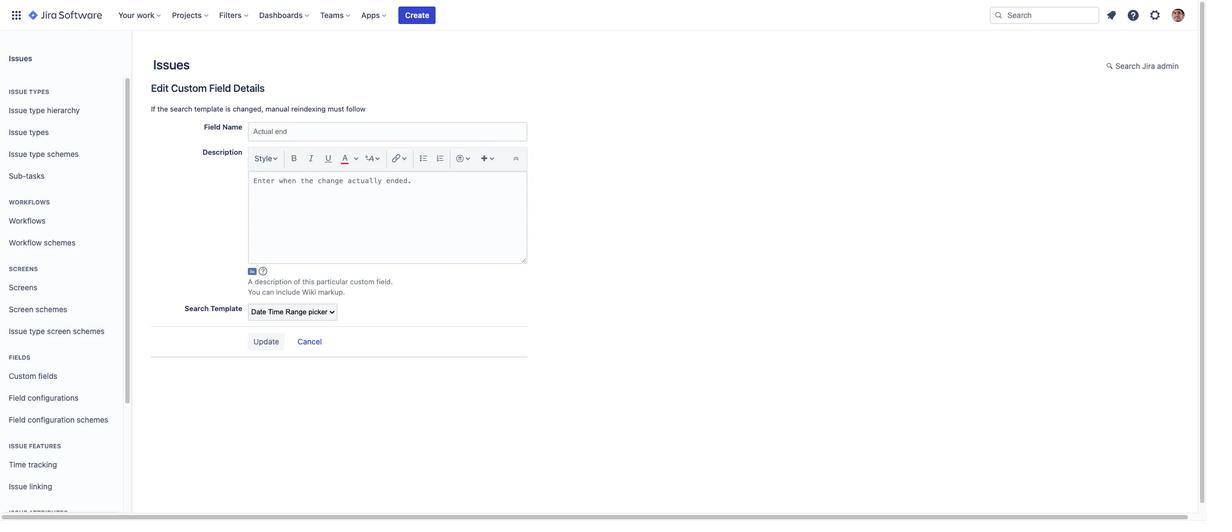 Task type: locate. For each thing, give the bounding box(es) containing it.
name
[[222, 123, 242, 131]]

2 issue from the top
[[9, 105, 27, 115]]

workflows for workflows link
[[9, 216, 46, 225]]

create button
[[399, 6, 436, 24]]

issue down the time
[[9, 482, 27, 491]]

field down template
[[204, 123, 221, 131]]

can
[[262, 288, 274, 297]]

schemes inside fields group
[[77, 415, 108, 424]]

cancel
[[298, 337, 322, 346]]

1 screens from the top
[[9, 265, 38, 273]]

1 horizontal spatial custom
[[171, 82, 207, 94]]

reindexing
[[291, 105, 326, 113]]

0 vertical spatial screens
[[9, 265, 38, 273]]

3 type from the top
[[29, 327, 45, 336]]

search template
[[185, 304, 242, 313]]

search
[[1116, 61, 1140, 71], [185, 304, 209, 313]]

banner
[[0, 0, 1198, 31]]

7 issue from the top
[[9, 482, 27, 491]]

search left template
[[185, 304, 209, 313]]

schemes inside workflows group
[[44, 238, 75, 247]]

0 horizontal spatial custom
[[9, 371, 36, 381]]

screens
[[9, 265, 38, 273], [9, 283, 37, 292]]

if
[[151, 105, 155, 113]]

particular
[[316, 277, 348, 286]]

issue linking
[[9, 482, 52, 491]]

schemes
[[47, 149, 79, 158], [44, 238, 75, 247], [36, 305, 67, 314], [73, 327, 105, 336], [77, 415, 108, 424]]

screens inside "link"
[[9, 283, 37, 292]]

search jira admin
[[1116, 61, 1179, 71]]

field configuration schemes link
[[4, 409, 119, 431]]

include
[[276, 288, 300, 297]]

0 horizontal spatial search
[[185, 304, 209, 313]]

field for configuration
[[9, 415, 26, 424]]

issues up issue types
[[9, 53, 32, 63]]

issue linking link
[[4, 476, 119, 498]]

1 vertical spatial type
[[29, 149, 45, 158]]

jira software image
[[28, 8, 102, 22], [28, 8, 102, 22]]

8 issue from the top
[[9, 510, 27, 517]]

workflows up workflow
[[9, 216, 46, 225]]

type down types
[[29, 105, 45, 115]]

field up issue features in the left bottom of the page
[[9, 415, 26, 424]]

custom down fields
[[9, 371, 36, 381]]

issues up edit
[[153, 57, 190, 72]]

schemes inside issue types group
[[47, 149, 79, 158]]

type up tasks
[[29, 149, 45, 158]]

0 vertical spatial workflows
[[9, 199, 50, 206]]

field configurations link
[[4, 387, 119, 409]]

2 type from the top
[[29, 149, 45, 158]]

3 issue from the top
[[9, 127, 27, 137]]

None submit
[[248, 333, 285, 351]]

issue down issue types
[[9, 105, 27, 115]]

edit custom field details
[[151, 82, 265, 94]]

issue up the time
[[9, 443, 27, 450]]

issue type screen schemes link
[[4, 321, 119, 343]]

0 vertical spatial custom
[[171, 82, 207, 94]]

banner containing your work
[[0, 0, 1198, 31]]

workflows for workflows group
[[9, 199, 50, 206]]

screens link
[[4, 277, 119, 299]]

2 screens from the top
[[9, 283, 37, 292]]

search right small icon
[[1116, 61, 1140, 71]]

schemes right screen
[[73, 327, 105, 336]]

custom inside 'link'
[[9, 371, 36, 381]]

fields
[[9, 354, 30, 361]]

type left screen
[[29, 327, 45, 336]]

search
[[170, 105, 192, 113]]

field.
[[376, 277, 393, 286]]

projects button
[[169, 6, 213, 24]]

field name
[[204, 123, 242, 131]]

issue inside the screens group
[[9, 327, 27, 336]]

screens for the screens group
[[9, 265, 38, 273]]

issue type hierarchy
[[9, 105, 80, 115]]

screens group
[[4, 254, 119, 346]]

type
[[29, 105, 45, 115], [29, 149, 45, 158], [29, 327, 45, 336]]

1 issue from the top
[[9, 88, 27, 95]]

1 workflows from the top
[[9, 199, 50, 206]]

screens up screen
[[9, 283, 37, 292]]

markup.
[[318, 288, 345, 297]]

linking
[[29, 482, 52, 491]]

template
[[211, 304, 242, 313]]

screens for the screens "link"
[[9, 283, 37, 292]]

workflow
[[9, 238, 42, 247]]

1 vertical spatial custom
[[9, 371, 36, 381]]

admin
[[1157, 61, 1179, 71]]

1 type from the top
[[29, 105, 45, 115]]

types
[[29, 127, 49, 137]]

issue left types
[[9, 88, 27, 95]]

changed,
[[233, 105, 263, 113]]

apps
[[361, 10, 380, 19]]

fields
[[38, 371, 57, 381]]

1 vertical spatial search
[[185, 304, 209, 313]]

your work button
[[115, 6, 165, 24]]

issue types group
[[4, 77, 119, 190]]

if the search template is changed, manual reindexing must follow
[[151, 105, 366, 113]]

is
[[225, 105, 231, 113]]

schemes down "issue types" link
[[47, 149, 79, 158]]

issue up sub-
[[9, 149, 27, 158]]

type inside the screens group
[[29, 327, 45, 336]]

screen
[[47, 327, 71, 336]]

issue features group
[[4, 431, 119, 501]]

issue types
[[9, 88, 49, 95]]

1 horizontal spatial issues
[[153, 57, 190, 72]]

custom
[[171, 82, 207, 94], [9, 371, 36, 381]]

custom fields link
[[4, 366, 119, 387]]

6 issue from the top
[[9, 443, 27, 450]]

issue down issue linking
[[9, 510, 27, 517]]

workflows group
[[4, 187, 119, 257]]

2 workflows from the top
[[9, 216, 46, 225]]

workflows
[[9, 199, 50, 206], [9, 216, 46, 225]]

settings image
[[1149, 8, 1162, 22]]

issue down screen
[[9, 327, 27, 336]]

help image
[[1127, 8, 1140, 22]]

1 vertical spatial screens
[[9, 283, 37, 292]]

workflows down sub-tasks
[[9, 199, 50, 206]]

create
[[405, 10, 429, 19]]

screen schemes link
[[4, 299, 119, 321]]

0 vertical spatial type
[[29, 105, 45, 115]]

sidebar navigation image
[[119, 44, 143, 66]]

4 issue from the top
[[9, 149, 27, 158]]

field down custom fields
[[9, 393, 26, 403]]

5 issue from the top
[[9, 327, 27, 336]]

2 vertical spatial type
[[29, 327, 45, 336]]

issues
[[9, 53, 32, 63], [153, 57, 190, 72]]

0 vertical spatial search
[[1116, 61, 1140, 71]]

0 horizontal spatial issues
[[9, 53, 32, 63]]

a description of this particular custom field. you can include wiki markup.
[[248, 277, 393, 297]]

tracking
[[28, 460, 57, 469]]

issue left types at the left top of the page
[[9, 127, 27, 137]]

dashboards button
[[256, 6, 314, 24]]

field
[[209, 82, 231, 94], [204, 123, 221, 131], [9, 393, 26, 403], [9, 415, 26, 424]]

primary element
[[7, 0, 990, 30]]

None text field
[[248, 122, 528, 142]]

schemes down workflows link
[[44, 238, 75, 247]]

1 vertical spatial workflows
[[9, 216, 46, 225]]

hierarchy
[[47, 105, 80, 115]]

type for screen
[[29, 327, 45, 336]]

schemes down field configurations link
[[77, 415, 108, 424]]

screen
[[9, 305, 33, 314]]

custom up the search
[[171, 82, 207, 94]]

workflow schemes
[[9, 238, 75, 247]]

manual
[[265, 105, 289, 113]]

screen schemes
[[9, 305, 67, 314]]

1 horizontal spatial search
[[1116, 61, 1140, 71]]

screens down workflow
[[9, 265, 38, 273]]

issue for issue features
[[9, 443, 27, 450]]

attributes
[[29, 510, 68, 517]]

search for search template
[[185, 304, 209, 313]]



Task type: vqa. For each thing, say whether or not it's contained in the screenshot.
Workflows inside the 'link'
yes



Task type: describe. For each thing, give the bounding box(es) containing it.
time tracking link
[[4, 454, 119, 476]]

time tracking
[[9, 460, 57, 469]]

Search field
[[990, 6, 1099, 24]]

wiki
[[302, 288, 316, 297]]

notifications image
[[1105, 8, 1118, 22]]

teams
[[320, 10, 344, 19]]

filters
[[219, 10, 242, 19]]

issue for issue type hierarchy
[[9, 105, 27, 115]]

custom fields
[[9, 371, 57, 381]]

field up is
[[209, 82, 231, 94]]

configuration
[[28, 415, 75, 424]]

workflow schemes link
[[4, 232, 119, 254]]

issue attributes
[[9, 510, 68, 517]]

small image
[[1106, 62, 1115, 71]]

search jira admin link
[[1101, 58, 1184, 76]]

issue for issue types
[[9, 88, 27, 95]]

of
[[294, 277, 300, 286]]

search image
[[994, 11, 1003, 19]]

style
[[254, 154, 272, 163]]

the
[[157, 105, 168, 113]]

type for schemes
[[29, 149, 45, 158]]

issue type hierarchy link
[[4, 100, 119, 121]]

schemes up issue type screen schemes
[[36, 305, 67, 314]]

issue for issue type screen schemes
[[9, 327, 27, 336]]

your
[[118, 10, 135, 19]]

field configuration schemes
[[9, 415, 108, 424]]

search for search jira admin
[[1116, 61, 1140, 71]]

teams button
[[317, 6, 355, 24]]

sub-tasks link
[[4, 165, 119, 187]]

template
[[194, 105, 223, 113]]

custom
[[350, 277, 374, 286]]

cancel link
[[292, 334, 327, 351]]

type for hierarchy
[[29, 105, 45, 115]]

you
[[248, 288, 260, 297]]

this
[[302, 277, 315, 286]]

work
[[137, 10, 154, 19]]

field configurations
[[9, 393, 78, 403]]

get local help about wiki markup help image
[[259, 267, 267, 276]]

issue for issue attributes
[[9, 510, 27, 517]]

workflows link
[[4, 210, 119, 232]]

appswitcher icon image
[[10, 8, 23, 22]]

issue types link
[[4, 121, 119, 143]]

tasks
[[26, 171, 45, 180]]

your work
[[118, 10, 154, 19]]

projects
[[172, 10, 202, 19]]

issue type schemes
[[9, 149, 79, 158]]

must
[[328, 105, 344, 113]]

follow
[[346, 105, 366, 113]]

apps button
[[358, 6, 391, 24]]

style link
[[251, 150, 283, 168]]

Enter when the change actually ended. text field
[[248, 171, 528, 264]]

issue features
[[9, 443, 61, 450]]

sub-
[[9, 171, 26, 180]]

filters button
[[216, 6, 253, 24]]

description
[[255, 277, 292, 286]]

issue type schemes link
[[4, 143, 119, 165]]

features
[[29, 443, 61, 450]]

issue for issue types
[[9, 127, 27, 137]]

time
[[9, 460, 26, 469]]

edit
[[151, 82, 169, 94]]

a
[[248, 277, 253, 286]]

details
[[233, 82, 265, 94]]

fields group
[[4, 343, 119, 435]]

issue for issue type schemes
[[9, 149, 27, 158]]

dashboards
[[259, 10, 303, 19]]

your profile and settings image
[[1172, 8, 1185, 22]]

issue type screen schemes
[[9, 327, 105, 336]]

description
[[203, 148, 242, 156]]

configurations
[[28, 393, 78, 403]]

field for name
[[204, 123, 221, 131]]

field for configurations
[[9, 393, 26, 403]]

jira
[[1142, 61, 1155, 71]]

sub-tasks
[[9, 171, 45, 180]]

types
[[29, 88, 49, 95]]

issue for issue linking
[[9, 482, 27, 491]]



